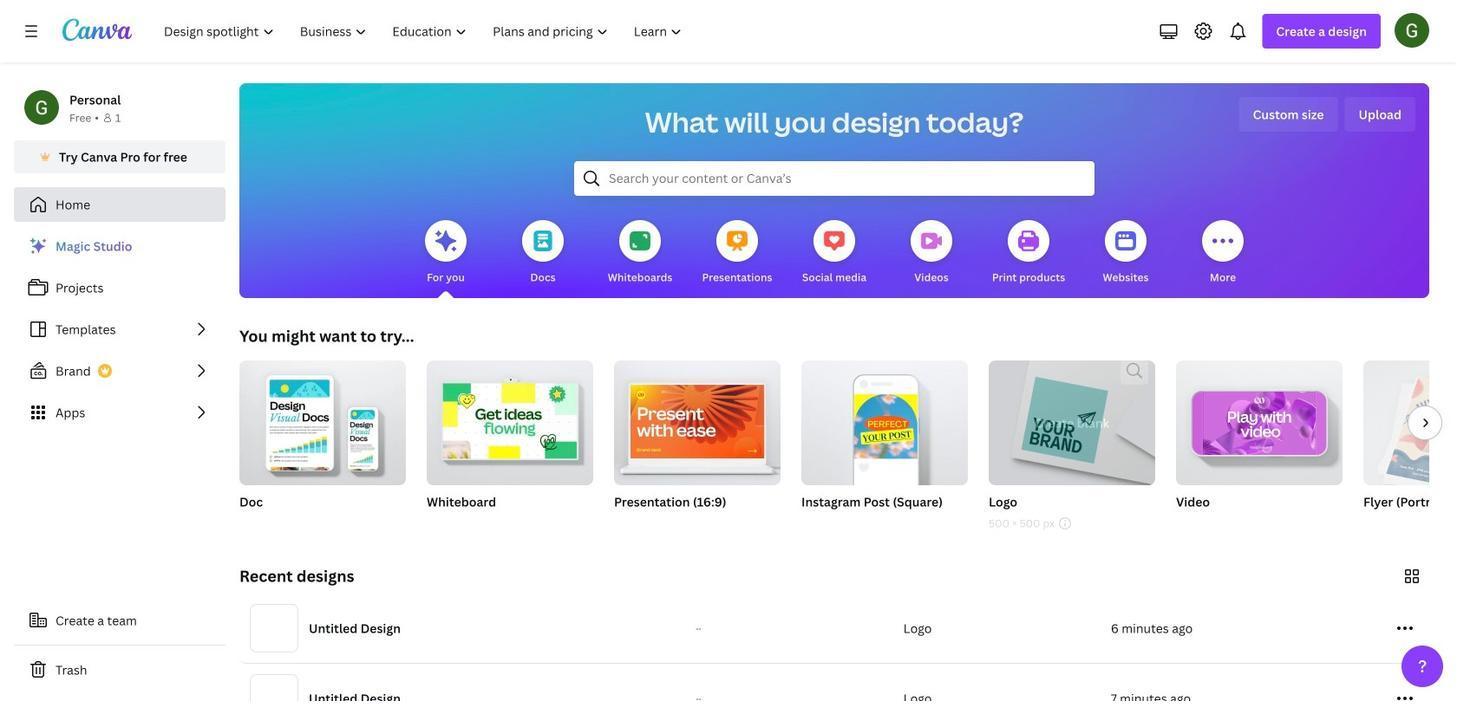 Task type: vqa. For each thing, say whether or not it's contained in the screenshot.
top of
no



Task type: locate. For each thing, give the bounding box(es) containing it.
top level navigation element
[[153, 14, 697, 49]]

gary orlando image
[[1395, 13, 1430, 48]]

Search search field
[[609, 162, 1060, 195]]

group
[[239, 354, 406, 533], [239, 354, 406, 486], [427, 354, 593, 533], [427, 354, 593, 486], [1177, 354, 1343, 533], [1177, 354, 1343, 486], [614, 361, 781, 533], [614, 361, 781, 486], [802, 361, 968, 533], [989, 361, 1156, 533], [989, 361, 1156, 486], [1364, 361, 1458, 533], [1364, 361, 1458, 486]]

None search field
[[574, 161, 1095, 196]]

list
[[14, 229, 226, 430]]



